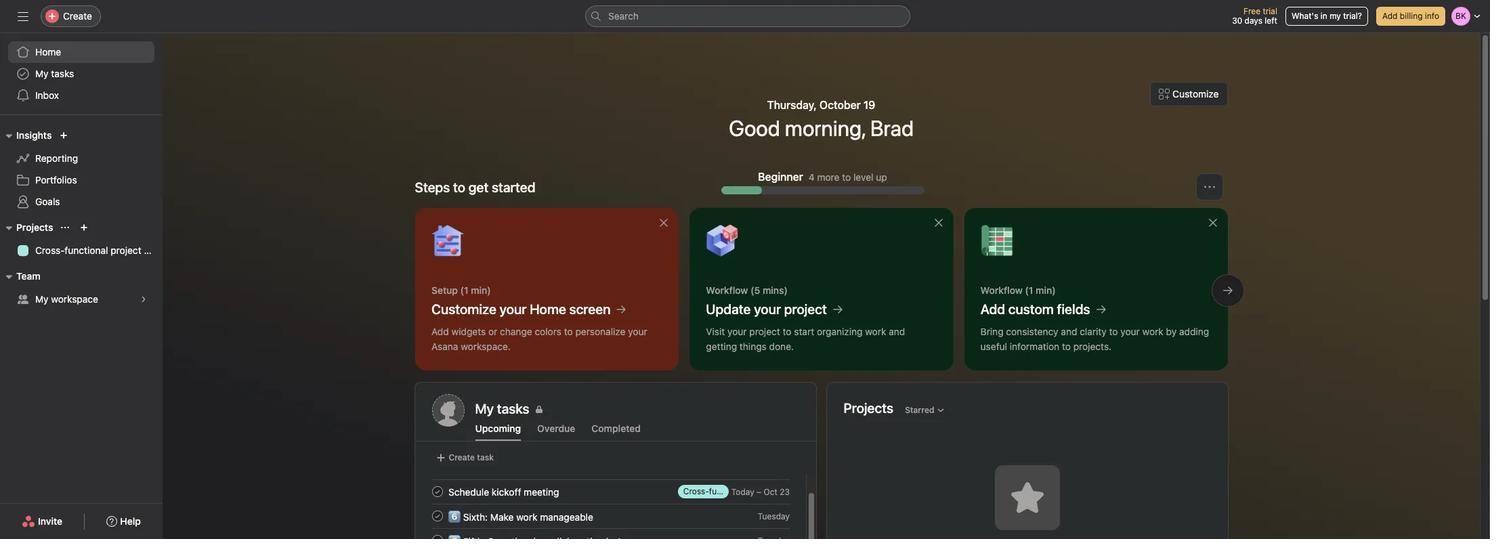 Task type: locate. For each thing, give the bounding box(es) containing it.
to right colors
[[564, 326, 573, 337]]

team
[[16, 270, 40, 282]]

2 and from the left
[[1061, 326, 1077, 337]]

1 dismiss image from the left
[[933, 217, 944, 228]]

2 horizontal spatial work
[[1142, 326, 1164, 337]]

create up home 'link'
[[63, 10, 92, 22]]

to up done.
[[783, 326, 791, 337]]

1 horizontal spatial workflow
[[981, 285, 1023, 296]]

information
[[1010, 341, 1060, 352]]

–
[[757, 487, 761, 497]]

your right clarity
[[1121, 326, 1140, 337]]

overdue
[[537, 423, 576, 434]]

update your project
[[706, 302, 827, 317]]

today
[[731, 487, 754, 497]]

dismiss image for fields
[[1208, 217, 1219, 228]]

by
[[1166, 326, 1177, 337]]

0 vertical spatial my
[[35, 68, 48, 79]]

workflow for update
[[706, 285, 748, 296]]

beginner
[[758, 171, 804, 183]]

create for create task
[[449, 453, 475, 463]]

0 vertical spatial add
[[1383, 11, 1398, 21]]

1 vertical spatial completed image
[[429, 533, 446, 539]]

my down team
[[35, 293, 48, 305]]

1 horizontal spatial projects
[[844, 400, 894, 416]]

your down (5 mins) on the bottom right of the page
[[754, 302, 781, 317]]

schedule kickoff meeting
[[448, 486, 559, 498]]

cross-
[[35, 245, 65, 256]]

project up start
[[784, 302, 827, 317]]

add inside add widgets or change colors to personalize your asana workspace.
[[431, 326, 449, 337]]

2 dismiss image from the left
[[1208, 217, 1219, 228]]

project up things
[[749, 326, 780, 337]]

1 (1 min) from the left
[[460, 285, 491, 296]]

completed checkbox left schedule
[[429, 484, 446, 500]]

(1 min) right setup
[[460, 285, 491, 296]]

projects left 'starred'
[[844, 400, 894, 416]]

1 vertical spatial customize
[[431, 302, 496, 317]]

1 vertical spatial add
[[981, 302, 1005, 317]]

thursday,
[[767, 99, 817, 111]]

my
[[35, 68, 48, 79], [35, 293, 48, 305]]

work inside bring consistency and clarity to your work by adding useful information to projects.
[[1142, 326, 1164, 337]]

1 completed checkbox from the top
[[429, 459, 446, 476]]

Completed checkbox
[[429, 459, 446, 476], [429, 484, 446, 500]]

0 horizontal spatial dismiss image
[[933, 217, 944, 228]]

Completed checkbox
[[429, 508, 446, 524], [429, 533, 446, 539]]

starred button
[[899, 401, 952, 420]]

work right make
[[516, 511, 537, 523]]

1 horizontal spatial (1 min)
[[1025, 285, 1056, 296]]

0 vertical spatial completed checkbox
[[429, 508, 446, 524]]

0 vertical spatial project
[[111, 245, 141, 256]]

0 vertical spatial completed checkbox
[[429, 459, 446, 476]]

make
[[490, 511, 514, 523]]

my for my tasks
[[35, 68, 48, 79]]

plan
[[144, 245, 163, 256]]

help button
[[98, 510, 150, 534]]

show options, current sort, top image
[[61, 224, 69, 232]]

my inside teams element
[[35, 293, 48, 305]]

0 vertical spatial completed image
[[429, 484, 446, 500]]

0 vertical spatial customize
[[1173, 88, 1219, 100]]

my inside global element
[[35, 68, 48, 79]]

2 horizontal spatial project
[[784, 302, 827, 317]]

completed button
[[592, 423, 641, 441]]

dismiss image
[[658, 217, 669, 228]]

2 my from the top
[[35, 293, 48, 305]]

your up change
[[499, 302, 526, 317]]

completed checkbox left create task
[[429, 459, 446, 476]]

reporting link
[[8, 148, 154, 169]]

0 horizontal spatial create
[[63, 10, 92, 22]]

setup (1 min)
[[431, 285, 491, 296]]

up
[[876, 171, 887, 183]]

1 vertical spatial create
[[449, 453, 475, 463]]

personalize
[[575, 326, 625, 337]]

work left by
[[1142, 326, 1164, 337]]

see details, my workspace image
[[140, 295, 148, 304]]

projects up cross-
[[16, 222, 53, 233]]

starred
[[905, 405, 935, 415]]

(1 min) up add custom fields in the bottom of the page
[[1025, 285, 1056, 296]]

0 horizontal spatial project
[[111, 245, 141, 256]]

invite
[[38, 516, 62, 527]]

workflow for add
[[981, 285, 1023, 296]]

dismiss image
[[933, 217, 944, 228], [1208, 217, 1219, 228]]

goals
[[35, 196, 60, 207]]

sixth:
[[463, 511, 488, 523]]

1 and from the left
[[889, 326, 905, 337]]

to right clarity
[[1109, 326, 1118, 337]]

new image
[[60, 131, 68, 140]]

2 workflow from the left
[[981, 285, 1023, 296]]

search button
[[585, 5, 911, 27]]

workflow up custom
[[981, 285, 1023, 296]]

2 (1 min) from the left
[[1025, 285, 1056, 296]]

your inside bring consistency and clarity to your work by adding useful information to projects.
[[1121, 326, 1140, 337]]

create button
[[41, 5, 101, 27]]

0 horizontal spatial add
[[431, 326, 449, 337]]

asana
[[431, 341, 458, 352]]

what's in my trial? button
[[1286, 7, 1369, 26]]

good
[[729, 115, 780, 141]]

1 horizontal spatial work
[[865, 326, 886, 337]]

adding
[[1179, 326, 1209, 337]]

customize inside "button"
[[1173, 88, 1219, 100]]

0 horizontal spatial work
[[516, 511, 537, 523]]

customize
[[1173, 88, 1219, 100], [431, 302, 496, 317]]

start
[[794, 326, 814, 337]]

visit your project to start organizing work and getting things done.
[[706, 326, 905, 352]]

actions image
[[1204, 182, 1215, 192]]

completed image
[[429, 459, 446, 476], [429, 508, 446, 524]]

1 completed image from the top
[[429, 484, 446, 500]]

to
[[842, 171, 851, 183], [453, 180, 466, 195], [564, 326, 573, 337], [783, 326, 791, 337], [1109, 326, 1118, 337], [1062, 341, 1071, 352]]

1 my from the top
[[35, 68, 48, 79]]

completed image left '6️⃣'
[[429, 508, 446, 524]]

customize for customize
[[1173, 88, 1219, 100]]

1 vertical spatial projects
[[844, 400, 894, 416]]

goals link
[[8, 191, 154, 213]]

1 completed image from the top
[[429, 459, 446, 476]]

my tasks
[[475, 401, 530, 417]]

your inside visit your project to start organizing work and getting things done.
[[727, 326, 747, 337]]

add inside button
[[1383, 11, 1398, 21]]

19
[[864, 99, 876, 111]]

1 vertical spatial completed image
[[429, 508, 446, 524]]

0 vertical spatial projects
[[16, 222, 53, 233]]

0 horizontal spatial customize
[[431, 302, 496, 317]]

add
[[1383, 11, 1398, 21], [981, 302, 1005, 317], [431, 326, 449, 337]]

0 horizontal spatial and
[[889, 326, 905, 337]]

widgets
[[451, 326, 486, 337]]

project inside cross-functional project plan link
[[111, 245, 141, 256]]

1 horizontal spatial and
[[1061, 326, 1077, 337]]

task
[[477, 453, 494, 463]]

add custom fields
[[981, 302, 1090, 317]]

morning,
[[785, 115, 866, 141]]

0 vertical spatial create
[[63, 10, 92, 22]]

screen
[[569, 302, 610, 317]]

and down fields
[[1061, 326, 1077, 337]]

1 vertical spatial project
[[784, 302, 827, 317]]

workspace.
[[461, 341, 510, 352]]

project for visit your project to start organizing work and getting things done.
[[749, 326, 780, 337]]

0 horizontal spatial projects
[[16, 222, 53, 233]]

work inside visit your project to start organizing work and getting things done.
[[865, 326, 886, 337]]

1 vertical spatial completed checkbox
[[429, 484, 446, 500]]

and inside bring consistency and clarity to your work by adding useful information to projects.
[[1061, 326, 1077, 337]]

projects element
[[0, 215, 163, 264]]

days
[[1245, 16, 1263, 26]]

project inside visit your project to start organizing work and getting things done.
[[749, 326, 780, 337]]

home up my tasks
[[35, 46, 61, 58]]

1 horizontal spatial create
[[449, 453, 475, 463]]

your inside add widgets or change colors to personalize your asana workspace.
[[628, 326, 647, 337]]

to left "level"
[[842, 171, 851, 183]]

free trial 30 days left
[[1233, 6, 1278, 26]]

getting
[[706, 341, 737, 352]]

project left plan
[[111, 245, 141, 256]]

hide sidebar image
[[18, 11, 28, 22]]

free
[[1244, 6, 1261, 16]]

projects
[[16, 222, 53, 233], [844, 400, 894, 416]]

0 vertical spatial home
[[35, 46, 61, 58]]

completed
[[592, 423, 641, 434]]

work
[[865, 326, 886, 337], [1142, 326, 1164, 337], [516, 511, 537, 523]]

to left projects.
[[1062, 341, 1071, 352]]

add up asana
[[431, 326, 449, 337]]

workflow
[[706, 285, 748, 296], [981, 285, 1023, 296]]

2 completed image from the top
[[429, 533, 446, 539]]

your right personalize
[[628, 326, 647, 337]]

2 completed image from the top
[[429, 508, 446, 524]]

completed image
[[429, 484, 446, 500], [429, 533, 446, 539]]

create inside dropdown button
[[63, 10, 92, 22]]

workflow up update at bottom
[[706, 285, 748, 296]]

what's in my trial?
[[1292, 11, 1363, 21]]

visit
[[706, 326, 725, 337]]

scroll card carousel right image
[[1223, 285, 1234, 296]]

1 horizontal spatial home
[[530, 302, 566, 317]]

create task
[[449, 453, 494, 463]]

2 vertical spatial project
[[749, 326, 780, 337]]

add up bring
[[981, 302, 1005, 317]]

completed image for 2nd completed checkbox from the bottom of the page
[[429, 459, 446, 476]]

left
[[1265, 16, 1278, 26]]

and right organizing
[[889, 326, 905, 337]]

2 vertical spatial add
[[431, 326, 449, 337]]

your for customize
[[499, 302, 526, 317]]

portfolios link
[[8, 169, 154, 191]]

home up colors
[[530, 302, 566, 317]]

0 horizontal spatial home
[[35, 46, 61, 58]]

today – oct 23
[[731, 487, 790, 497]]

tuesday button
[[758, 511, 790, 521]]

bring
[[981, 326, 1004, 337]]

your up getting
[[727, 326, 747, 337]]

create
[[63, 10, 92, 22], [449, 453, 475, 463]]

projects inside dropdown button
[[16, 222, 53, 233]]

functional
[[65, 245, 108, 256]]

1 horizontal spatial add
[[981, 302, 1005, 317]]

create for create
[[63, 10, 92, 22]]

0 vertical spatial completed image
[[429, 459, 446, 476]]

create left task
[[449, 453, 475, 463]]

manageable
[[540, 511, 593, 523]]

work right organizing
[[865, 326, 886, 337]]

1 vertical spatial my
[[35, 293, 48, 305]]

1 vertical spatial completed checkbox
[[429, 533, 446, 539]]

project
[[111, 245, 141, 256], [784, 302, 827, 317], [749, 326, 780, 337]]

create inside button
[[449, 453, 475, 463]]

2 horizontal spatial add
[[1383, 11, 1398, 21]]

bring consistency and clarity to your work by adding useful information to projects.
[[981, 326, 1209, 352]]

home link
[[8, 41, 154, 63]]

insights
[[16, 129, 52, 141]]

0 horizontal spatial (1 min)
[[460, 285, 491, 296]]

add left billing
[[1383, 11, 1398, 21]]

1 workflow from the left
[[706, 285, 748, 296]]

0 horizontal spatial workflow
[[706, 285, 748, 296]]

customize button
[[1151, 82, 1228, 106]]

1 horizontal spatial customize
[[1173, 88, 1219, 100]]

1 vertical spatial home
[[530, 302, 566, 317]]

and inside visit your project to start organizing work and getting things done.
[[889, 326, 905, 337]]

tasks
[[51, 68, 74, 79]]

change
[[500, 326, 532, 337]]

1 horizontal spatial project
[[749, 326, 780, 337]]

(1 min) for custom
[[1025, 285, 1056, 296]]

1 horizontal spatial dismiss image
[[1208, 217, 1219, 228]]

completed image left create task
[[429, 459, 446, 476]]

my left tasks
[[35, 68, 48, 79]]



Task type: vqa. For each thing, say whether or not it's contained in the screenshot.
Build
no



Task type: describe. For each thing, give the bounding box(es) containing it.
(5 mins)
[[750, 285, 788, 296]]

update
[[706, 302, 751, 317]]

to right steps
[[453, 180, 466, 195]]

cross-functional project plan link
[[8, 240, 163, 262]]

new project or portfolio image
[[80, 224, 88, 232]]

team button
[[0, 268, 40, 285]]

2 completed checkbox from the top
[[429, 533, 446, 539]]

your for update
[[754, 302, 781, 317]]

add billing info button
[[1377, 7, 1446, 26]]

my tasks link
[[475, 400, 799, 419]]

work for project
[[865, 326, 886, 337]]

consistency
[[1006, 326, 1058, 337]]

insights button
[[0, 127, 52, 144]]

cross-functional project plan
[[35, 245, 163, 256]]

upcoming button
[[475, 423, 521, 441]]

2 completed checkbox from the top
[[429, 484, 446, 500]]

your for visit
[[727, 326, 747, 337]]

to inside add widgets or change colors to personalize your asana workspace.
[[564, 326, 573, 337]]

insights element
[[0, 123, 163, 215]]

6️⃣
[[448, 511, 460, 523]]

steps to get started
[[415, 180, 536, 195]]

inbox
[[35, 89, 59, 101]]

portfolios
[[35, 174, 77, 186]]

kickoff
[[491, 486, 521, 498]]

schedule
[[448, 486, 489, 498]]

steps
[[415, 180, 450, 195]]

4
[[809, 171, 815, 183]]

6️⃣ sixth: make work manageable
[[448, 511, 593, 523]]

tuesday
[[758, 511, 790, 521]]

1 completed checkbox from the top
[[429, 508, 446, 524]]

done.
[[769, 341, 794, 352]]

my tasks link
[[8, 63, 154, 85]]

completed image for first completed option from the top
[[429, 508, 446, 524]]

billing
[[1400, 11, 1423, 21]]

brad
[[871, 115, 914, 141]]

customize for customize your home screen
[[431, 302, 496, 317]]

search list box
[[585, 5, 911, 27]]

inbox link
[[8, 85, 154, 106]]

to inside the beginner 4 more to level up
[[842, 171, 851, 183]]

global element
[[0, 33, 163, 115]]

teams element
[[0, 264, 163, 313]]

meeting
[[524, 486, 559, 498]]

add profile photo image
[[432, 394, 464, 427]]

23
[[780, 487, 790, 497]]

home inside 'link'
[[35, 46, 61, 58]]

my workspace
[[35, 293, 98, 305]]

get started
[[469, 180, 536, 195]]

help
[[120, 516, 141, 527]]

workflow (1 min)
[[981, 285, 1056, 296]]

trial
[[1263, 6, 1278, 16]]

project for update your project
[[784, 302, 827, 317]]

search
[[608, 10, 639, 22]]

to inside visit your project to start organizing work and getting things done.
[[783, 326, 791, 337]]

30
[[1233, 16, 1243, 26]]

useful
[[981, 341, 1007, 352]]

my for my workspace
[[35, 293, 48, 305]]

(1 min) for your
[[460, 285, 491, 296]]

in
[[1321, 11, 1328, 21]]

create task button
[[432, 449, 497, 468]]

beginner 4 more to level up
[[758, 171, 887, 183]]

clarity
[[1080, 326, 1107, 337]]

my tasks
[[35, 68, 74, 79]]

oct
[[764, 487, 777, 497]]

info
[[1426, 11, 1440, 21]]

fields
[[1057, 302, 1090, 317]]

work for fields
[[1142, 326, 1164, 337]]

add widgets or change colors to personalize your asana workspace.
[[431, 326, 647, 352]]

invite button
[[13, 510, 71, 534]]

what's
[[1292, 11, 1319, 21]]

thursday, october 19 good morning, brad
[[729, 99, 914, 141]]

dismiss image for project
[[933, 217, 944, 228]]

trial?
[[1344, 11, 1363, 21]]

things
[[740, 341, 767, 352]]

add billing info
[[1383, 11, 1440, 21]]

add for add custom fields
[[981, 302, 1005, 317]]

add for add billing info
[[1383, 11, 1398, 21]]

level
[[854, 171, 874, 183]]

workflow (5 mins)
[[706, 285, 788, 296]]

reporting
[[35, 152, 78, 164]]

more
[[817, 171, 840, 183]]

setup
[[431, 285, 458, 296]]

customize your home screen
[[431, 302, 610, 317]]

projects.
[[1073, 341, 1112, 352]]

add for add widgets or change colors to personalize your asana workspace.
[[431, 326, 449, 337]]

my
[[1330, 11, 1341, 21]]

my workspace link
[[8, 289, 154, 310]]

project for cross-functional project plan
[[111, 245, 141, 256]]

or
[[488, 326, 497, 337]]



